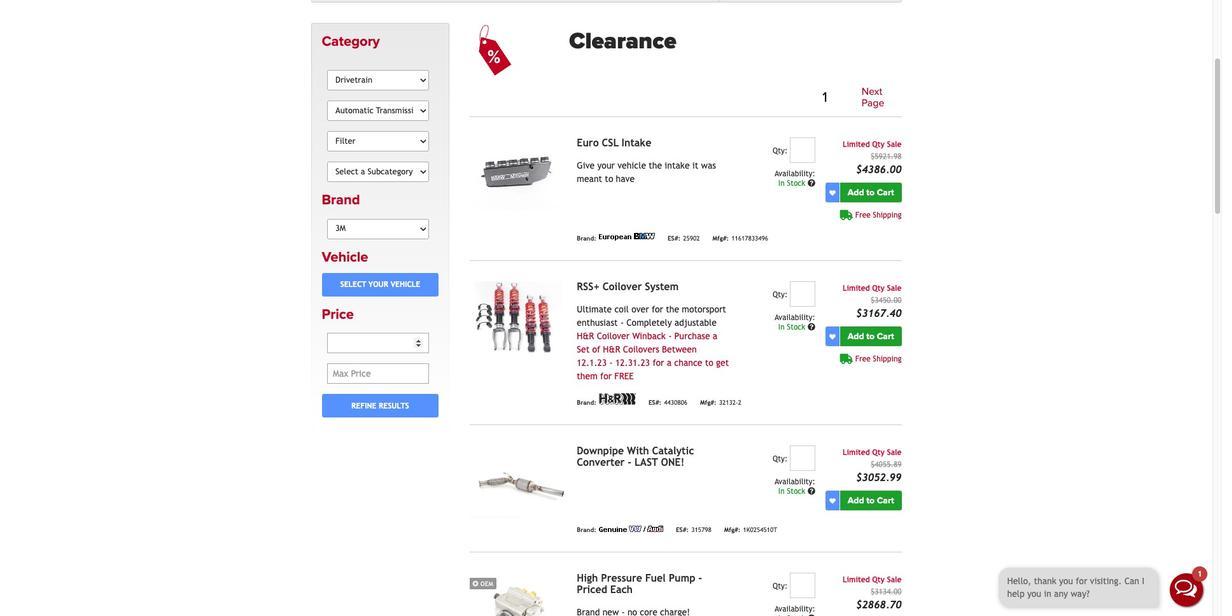Task type: vqa. For each thing, say whether or not it's contained in the screenshot.
bottom Policy
no



Task type: locate. For each thing, give the bounding box(es) containing it.
high pressure fuel pump - priced each link
[[577, 573, 703, 596]]

have
[[616, 174, 635, 184]]

qty up $4055.89
[[873, 448, 885, 457]]

add down $4386.00
[[848, 187, 865, 198]]

free shipping down $4386.00
[[856, 211, 902, 220]]

2 brand: from the top
[[577, 399, 597, 406]]

1 stock from the top
[[787, 179, 806, 188]]

select
[[340, 280, 367, 289]]

limited up $3167.40
[[843, 284, 870, 293]]

sale
[[888, 140, 902, 149], [888, 284, 902, 293], [888, 448, 902, 457], [888, 576, 902, 585]]

1 in stock from the top
[[779, 179, 808, 188]]

1 vertical spatial vehicle
[[391, 280, 421, 289]]

h&r right "of" at the bottom left
[[603, 345, 621, 355]]

0 vertical spatial mfg#:
[[713, 235, 729, 242]]

0 horizontal spatial a
[[667, 358, 672, 368]]

free shipping
[[856, 211, 902, 220], [856, 355, 902, 364]]

qty up $3134.00
[[873, 576, 885, 585]]

a
[[713, 331, 718, 341], [667, 358, 672, 368]]

1 add to cart button from the top
[[841, 183, 902, 203]]

mfg#:
[[713, 235, 729, 242], [701, 399, 717, 406], [725, 527, 741, 534]]

1 in from the top
[[779, 179, 785, 188]]

qty for $4386.00
[[873, 140, 885, 149]]

2 in stock from the top
[[779, 323, 808, 332]]

add to wish list image
[[830, 190, 836, 196], [830, 334, 836, 340], [830, 498, 836, 504]]

cart down $3167.40
[[877, 331, 895, 342]]

limited inside limited qty sale $3134.00 $2868.70
[[843, 576, 870, 585]]

2 limited from the top
[[843, 284, 870, 293]]

limited inside limited qty sale $4055.89 $3052.99
[[843, 448, 870, 457]]

es#:
[[668, 235, 681, 242], [649, 399, 662, 406], [676, 527, 689, 534]]

converter
[[577, 457, 625, 469]]

2 stock from the top
[[787, 323, 806, 332]]

2 vertical spatial question circle image
[[808, 488, 816, 496]]

1 question circle image from the top
[[808, 180, 816, 187]]

0 vertical spatial brand:
[[577, 235, 597, 242]]

fuel
[[646, 573, 666, 585]]

set
[[577, 345, 590, 355]]

coilover
[[603, 281, 642, 293], [597, 331, 630, 341]]

mfg#: left 11617833496
[[713, 235, 729, 242]]

coilover up coil on the right
[[603, 281, 642, 293]]

next page
[[862, 85, 885, 109]]

qty up the $3450.00
[[873, 284, 885, 293]]

sale up the $3450.00
[[888, 284, 902, 293]]

4 qty from the top
[[873, 576, 885, 585]]

sale for $2868.70
[[888, 576, 902, 585]]

0 horizontal spatial the
[[649, 161, 662, 171]]

0 vertical spatial add
[[848, 187, 865, 198]]

sale inside limited qty sale $3134.00 $2868.70
[[888, 576, 902, 585]]

a down between
[[667, 358, 672, 368]]

1 cart from the top
[[877, 187, 895, 198]]

mfg#: for system
[[701, 399, 717, 406]]

es#: left 315798
[[676, 527, 689, 534]]

2 vertical spatial in stock
[[779, 487, 808, 496]]

add to cart down $3167.40
[[848, 331, 895, 342]]

page
[[862, 97, 885, 109]]

0 vertical spatial es#:
[[668, 235, 681, 242]]

sale for $4386.00
[[888, 140, 902, 149]]

one!
[[661, 457, 685, 469]]

qty inside limited qty sale $5921.98 $4386.00
[[873, 140, 885, 149]]

1 free shipping from the top
[[856, 211, 902, 220]]

1 free from the top
[[856, 211, 871, 220]]

0 vertical spatial free
[[856, 211, 871, 220]]

cart for $4386.00
[[877, 187, 895, 198]]

es#: 4430806
[[649, 399, 688, 406]]

downpipe with catalytic converter - last one! link
[[577, 445, 694, 469]]

add to cart down $4386.00
[[848, 187, 895, 198]]

brand: down them
[[577, 399, 597, 406]]

32132-
[[719, 399, 739, 406]]

free down $4386.00
[[856, 211, 871, 220]]

1 vertical spatial mfg#:
[[701, 399, 717, 406]]

0 horizontal spatial h&r
[[577, 331, 595, 341]]

euro csl intake
[[577, 137, 652, 149]]

0 vertical spatial add to cart
[[848, 187, 895, 198]]

1 shipping from the top
[[873, 211, 902, 220]]

0 vertical spatial in stock
[[779, 179, 808, 188]]

brand:
[[577, 235, 597, 242], [577, 399, 597, 406], [577, 527, 597, 534]]

brand: left genuine european bmw - corporate logo at the top of the page
[[577, 235, 597, 242]]

0 vertical spatial coilover
[[603, 281, 642, 293]]

1 horizontal spatial h&r
[[603, 345, 621, 355]]

question circle image
[[808, 180, 816, 187], [808, 324, 816, 331], [808, 488, 816, 496]]

2 vertical spatial es#:
[[676, 527, 689, 534]]

1 vertical spatial in stock
[[779, 323, 808, 332]]

last
[[635, 457, 658, 469]]

add down $3167.40
[[848, 331, 865, 342]]

cart down $3052.99
[[877, 496, 895, 506]]

h&r
[[577, 331, 595, 341], [603, 345, 621, 355]]

1 vertical spatial question circle image
[[808, 324, 816, 331]]

a right purchase at the right bottom
[[713, 331, 718, 341]]

1 vertical spatial add to cart button
[[841, 327, 902, 347]]

to down $4386.00
[[867, 187, 875, 198]]

0 vertical spatial free shipping
[[856, 211, 902, 220]]

add to cart button for $3167.40
[[841, 327, 902, 347]]

cart down $4386.00
[[877, 187, 895, 198]]

0 vertical spatial vehicle
[[322, 249, 368, 265]]

winback
[[633, 331, 666, 341]]

h&r up 'set'
[[577, 331, 595, 341]]

limited qty sale $3450.00 $3167.40
[[843, 284, 902, 320]]

0 vertical spatial a
[[713, 331, 718, 341]]

0 vertical spatial add to wish list image
[[830, 190, 836, 196]]

es#: left 4430806
[[649, 399, 662, 406]]

your
[[598, 161, 615, 171], [369, 280, 389, 289]]

1 vertical spatial shipping
[[873, 355, 902, 364]]

in stock
[[779, 179, 808, 188], [779, 323, 808, 332], [779, 487, 808, 496]]

1 add to cart from the top
[[848, 187, 895, 198]]

cart
[[877, 187, 895, 198], [877, 331, 895, 342], [877, 496, 895, 506]]

your right select
[[369, 280, 389, 289]]

free shipping for $4386.00
[[856, 211, 902, 220]]

2 cart from the top
[[877, 331, 895, 342]]

add
[[848, 187, 865, 198], [848, 331, 865, 342], [848, 496, 865, 506]]

to for $3052.99
[[867, 496, 875, 506]]

euro
[[577, 137, 599, 149]]

shipping
[[873, 211, 902, 220], [873, 355, 902, 364]]

add to cart button for $4386.00
[[841, 183, 902, 203]]

to down $3052.99
[[867, 496, 875, 506]]

3 question circle image from the top
[[808, 488, 816, 496]]

1 vertical spatial a
[[667, 358, 672, 368]]

2 vertical spatial for
[[601, 371, 612, 382]]

the
[[649, 161, 662, 171], [666, 305, 680, 315]]

3 availability: from the top
[[775, 478, 816, 487]]

sale inside limited qty sale $4055.89 $3052.99
[[888, 448, 902, 457]]

3 brand: from the top
[[577, 527, 597, 534]]

between
[[662, 345, 697, 355]]

add to cart button down $3167.40
[[841, 327, 902, 347]]

for
[[652, 305, 664, 315], [653, 358, 665, 368], [601, 371, 612, 382]]

2 vertical spatial add
[[848, 496, 865, 506]]

2 vertical spatial stock
[[787, 487, 806, 496]]

sale inside limited qty sale $5921.98 $4386.00
[[888, 140, 902, 149]]

in stock for $3167.40
[[779, 323, 808, 332]]

free shipping for $3167.40
[[856, 355, 902, 364]]

add to cart
[[848, 187, 895, 198], [848, 331, 895, 342], [848, 496, 895, 506]]

2 in from the top
[[779, 323, 785, 332]]

- up between
[[669, 331, 672, 341]]

for left free
[[601, 371, 612, 382]]

free
[[615, 371, 634, 382]]

rss+
[[577, 281, 600, 293]]

1 horizontal spatial the
[[666, 305, 680, 315]]

$4055.89
[[871, 461, 902, 469]]

- right pump
[[699, 573, 703, 585]]

next
[[862, 85, 883, 98]]

coilover inside ultimate coil over for the motorsport enthusiast - completely adjustable h&r coilover winback - purchase a set of h&r coilovers between 12.1.23 - 12.31.23 for a chance to get them for free
[[597, 331, 630, 341]]

1 sale from the top
[[888, 140, 902, 149]]

high pressure fuel pump - priced each
[[577, 573, 703, 596]]

2 vertical spatial add to cart button
[[841, 491, 902, 511]]

qty:
[[773, 147, 788, 156], [773, 291, 788, 299], [773, 455, 788, 464], [773, 582, 788, 591]]

1 vertical spatial free
[[856, 355, 871, 364]]

0 vertical spatial the
[[649, 161, 662, 171]]

3 sale from the top
[[888, 448, 902, 457]]

0 vertical spatial shipping
[[873, 211, 902, 220]]

to down $3167.40
[[867, 331, 875, 342]]

limited qty sale $4055.89 $3052.99
[[843, 448, 902, 484]]

free
[[856, 211, 871, 220], [856, 355, 871, 364]]

free for $3167.40
[[856, 355, 871, 364]]

1 horizontal spatial your
[[598, 161, 615, 171]]

sale up $3134.00
[[888, 576, 902, 585]]

rss+ coilover system
[[577, 281, 679, 293]]

1 vertical spatial cart
[[877, 331, 895, 342]]

sale inside limited qty sale $3450.00 $3167.40
[[888, 284, 902, 293]]

was
[[702, 161, 716, 171]]

to inside give your vehicle the intake it was meant to have
[[605, 174, 614, 184]]

1 vertical spatial add
[[848, 331, 865, 342]]

intake
[[622, 137, 652, 149]]

in for $4386.00
[[779, 179, 785, 188]]

3 qty from the top
[[873, 448, 885, 457]]

chance
[[675, 358, 703, 368]]

mfg#: left the 32132-
[[701, 399, 717, 406]]

2 vertical spatial brand:
[[577, 527, 597, 534]]

1 vertical spatial in
[[779, 323, 785, 332]]

brand: left genuine volkswagen audi - corporate logo
[[577, 527, 597, 534]]

1 vertical spatial h&r
[[603, 345, 621, 355]]

2 shipping from the top
[[873, 355, 902, 364]]

to for $4386.00
[[867, 187, 875, 198]]

qty for $3052.99
[[873, 448, 885, 457]]

sale up $5921.98
[[888, 140, 902, 149]]

2 add from the top
[[848, 331, 865, 342]]

4 limited from the top
[[843, 576, 870, 585]]

meant
[[577, 174, 603, 184]]

get
[[716, 358, 729, 368]]

mfg#: 1k0254510t
[[725, 527, 778, 534]]

2 availability: from the top
[[775, 313, 816, 322]]

your for select
[[369, 280, 389, 289]]

0 vertical spatial question circle image
[[808, 180, 816, 187]]

1 vertical spatial free shipping
[[856, 355, 902, 364]]

qty inside limited qty sale $3134.00 $2868.70
[[873, 576, 885, 585]]

your inside select your vehicle link
[[369, 280, 389, 289]]

12.1.23
[[577, 358, 607, 368]]

add to cart for $3167.40
[[848, 331, 895, 342]]

2 add to cart button from the top
[[841, 327, 902, 347]]

2 vertical spatial in
[[779, 487, 785, 496]]

qty inside limited qty sale $4055.89 $3052.99
[[873, 448, 885, 457]]

sale up $4055.89
[[888, 448, 902, 457]]

1 vertical spatial your
[[369, 280, 389, 289]]

2 add to cart from the top
[[848, 331, 895, 342]]

limited for $2868.70
[[843, 576, 870, 585]]

1 vertical spatial coilover
[[597, 331, 630, 341]]

es#4430806 - 32132-2 - rss+ coilover system - ultimate coil over for the motorsport enthusiast - completely adjustable - h&r - audi image
[[470, 282, 567, 354]]

add to cart button down $4386.00
[[841, 183, 902, 203]]

the inside give your vehicle the intake it was meant to have
[[649, 161, 662, 171]]

1 vertical spatial es#:
[[649, 399, 662, 406]]

1 add from the top
[[848, 187, 865, 198]]

1 qty from the top
[[873, 140, 885, 149]]

sale for $3052.99
[[888, 448, 902, 457]]

to left have
[[605, 174, 614, 184]]

vehicle right select
[[391, 280, 421, 289]]

0 vertical spatial in
[[779, 179, 785, 188]]

0 horizontal spatial vehicle
[[322, 249, 368, 265]]

add to wish list image for $3167.40
[[830, 334, 836, 340]]

es#: left 25902
[[668, 235, 681, 242]]

2 vertical spatial add to cart
[[848, 496, 895, 506]]

qty up $5921.98
[[873, 140, 885, 149]]

limited inside limited qty sale $3450.00 $3167.40
[[843, 284, 870, 293]]

qty
[[873, 140, 885, 149], [873, 284, 885, 293], [873, 448, 885, 457], [873, 576, 885, 585]]

add to cart down $3052.99
[[848, 496, 895, 506]]

qty inside limited qty sale $3450.00 $3167.40
[[873, 284, 885, 293]]

of
[[593, 345, 601, 355]]

1 vertical spatial stock
[[787, 323, 806, 332]]

availability:
[[775, 170, 816, 178], [775, 313, 816, 322], [775, 478, 816, 487], [775, 605, 816, 614]]

Max Price number field
[[327, 364, 429, 384]]

for up completely
[[652, 305, 664, 315]]

4430806
[[664, 399, 688, 406]]

for down coilovers
[[653, 358, 665, 368]]

- left last
[[628, 457, 632, 469]]

to left get
[[705, 358, 714, 368]]

limited for $3167.40
[[843, 284, 870, 293]]

price
[[322, 306, 354, 323]]

3 in stock from the top
[[779, 487, 808, 496]]

es#25902 - 11617833496 - euro csl intake - give your vehicle the intake it was meant to have - genuine european bmw - bmw image
[[470, 138, 567, 210]]

limited up $3052.99
[[843, 448, 870, 457]]

brand: for euro
[[577, 235, 597, 242]]

sale for $3167.40
[[888, 284, 902, 293]]

1 add to wish list image from the top
[[830, 190, 836, 196]]

2 vertical spatial cart
[[877, 496, 895, 506]]

$3134.00
[[871, 588, 902, 597]]

shipping down $4386.00
[[873, 211, 902, 220]]

0 horizontal spatial your
[[369, 280, 389, 289]]

2 add to wish list image from the top
[[830, 334, 836, 340]]

2 question circle image from the top
[[808, 324, 816, 331]]

add down $3052.99
[[848, 496, 865, 506]]

0 vertical spatial stock
[[787, 179, 806, 188]]

0 vertical spatial add to cart button
[[841, 183, 902, 203]]

the left "intake" on the top of the page
[[649, 161, 662, 171]]

limited inside limited qty sale $5921.98 $4386.00
[[843, 140, 870, 149]]

downpipe
[[577, 445, 624, 457]]

2 sale from the top
[[888, 284, 902, 293]]

1 vertical spatial the
[[666, 305, 680, 315]]

2 qty from the top
[[873, 284, 885, 293]]

1 brand: from the top
[[577, 235, 597, 242]]

1 limited from the top
[[843, 140, 870, 149]]

free shipping down $3167.40
[[856, 355, 902, 364]]

3 limited from the top
[[843, 448, 870, 457]]

limited up $2868.70 at the bottom of the page
[[843, 576, 870, 585]]

h&r - corporate logo image
[[599, 394, 636, 405]]

them
[[577, 371, 598, 382]]

your right give
[[598, 161, 615, 171]]

4 sale from the top
[[888, 576, 902, 585]]

the down system
[[666, 305, 680, 315]]

limited for $3052.99
[[843, 448, 870, 457]]

mfg#: for intake
[[713, 235, 729, 242]]

1 vertical spatial brand:
[[577, 399, 597, 406]]

2 free shipping from the top
[[856, 355, 902, 364]]

1 vertical spatial add to wish list image
[[830, 334, 836, 340]]

shipping down $3167.40
[[873, 355, 902, 364]]

vehicle up select
[[322, 249, 368, 265]]

es#: for system
[[649, 399, 662, 406]]

your inside give your vehicle the intake it was meant to have
[[598, 161, 615, 171]]

2 free from the top
[[856, 355, 871, 364]]

stock for $3167.40
[[787, 323, 806, 332]]

limited
[[843, 140, 870, 149], [843, 284, 870, 293], [843, 448, 870, 457], [843, 576, 870, 585]]

0 vertical spatial h&r
[[577, 331, 595, 341]]

mfg#: left 1k0254510t
[[725, 527, 741, 534]]

0 vertical spatial your
[[598, 161, 615, 171]]

None number field
[[790, 138, 816, 163], [790, 282, 816, 307], [790, 446, 816, 471], [790, 573, 816, 599], [790, 138, 816, 163], [790, 282, 816, 307], [790, 446, 816, 471], [790, 573, 816, 599]]

-
[[621, 318, 624, 328], [669, 331, 672, 341], [610, 358, 613, 368], [628, 457, 632, 469], [699, 573, 703, 585]]

coilover down enthusiast
[[597, 331, 630, 341]]

2 vertical spatial add to wish list image
[[830, 498, 836, 504]]

0 vertical spatial cart
[[877, 187, 895, 198]]

add to cart button down $3052.99
[[841, 491, 902, 511]]

1 vertical spatial add to cart
[[848, 331, 895, 342]]

3 add to wish list image from the top
[[830, 498, 836, 504]]

free down $3167.40
[[856, 355, 871, 364]]

vehicle
[[322, 249, 368, 265], [391, 280, 421, 289]]

limited up $4386.00
[[843, 140, 870, 149]]

1 horizontal spatial vehicle
[[391, 280, 421, 289]]



Task type: describe. For each thing, give the bounding box(es) containing it.
- inside high pressure fuel pump - priced each
[[699, 573, 703, 585]]

give your vehicle the intake it was meant to have
[[577, 161, 716, 184]]

stock for $4386.00
[[787, 179, 806, 188]]

brand: for rss+
[[577, 399, 597, 406]]

in for $3167.40
[[779, 323, 785, 332]]

euro csl intake link
[[577, 137, 652, 149]]

$2868.70
[[857, 599, 902, 612]]

qty for $3167.40
[[873, 284, 885, 293]]

0 vertical spatial for
[[652, 305, 664, 315]]

12.31.23
[[616, 358, 650, 368]]

downpipe with catalytic converter - last one!
[[577, 445, 694, 469]]

es#: 315798
[[676, 527, 712, 534]]

ultimate
[[577, 305, 612, 315]]

add to wish list image for $4386.00
[[830, 190, 836, 196]]

1 qty: from the top
[[773, 147, 788, 156]]

refine results
[[352, 402, 409, 411]]

system
[[645, 281, 679, 293]]

1
[[823, 89, 828, 106]]

4 qty: from the top
[[773, 582, 788, 591]]

it
[[693, 161, 699, 171]]

rss+ coilover system link
[[577, 281, 679, 293]]

refine results link
[[322, 394, 439, 418]]

mfg#: 32132-2
[[701, 399, 742, 406]]

adjustable
[[675, 318, 717, 328]]

3 add to cart from the top
[[848, 496, 895, 506]]

add to cart for $4386.00
[[848, 187, 895, 198]]

limited for $4386.00
[[843, 140, 870, 149]]

1k0254510t
[[744, 527, 778, 534]]

pump
[[669, 573, 696, 585]]

enthusiast
[[577, 318, 618, 328]]

coilovers
[[623, 345, 660, 355]]

intake
[[665, 161, 690, 171]]

11617833496
[[732, 235, 769, 242]]

your for give
[[598, 161, 615, 171]]

catalytic
[[653, 445, 694, 457]]

1 horizontal spatial a
[[713, 331, 718, 341]]

add for $4386.00
[[848, 187, 865, 198]]

to inside ultimate coil over for the motorsport enthusiast - completely adjustable h&r coilover winback - purchase a set of h&r coilovers between 12.1.23 - 12.31.23 for a chance to get them for free
[[705, 358, 714, 368]]

$3167.40
[[857, 308, 902, 320]]

1 availability: from the top
[[775, 170, 816, 178]]

give
[[577, 161, 595, 171]]

$3450.00
[[871, 296, 902, 305]]

motorsport
[[682, 305, 727, 315]]

shipping for $4386.00
[[873, 211, 902, 220]]

genuine volkswagen audi - corporate logo image
[[599, 526, 664, 533]]

in stock for $4386.00
[[779, 179, 808, 188]]

es#315798 - 1k0254510t - downpipe with catalytic converter - last one! - genuine volkswagen audi - image
[[470, 446, 567, 519]]

es#3137691 - 13517529068 - high pressure fuel pump - priced each - brand new - no core charge! - bosch - bmw image
[[470, 573, 567, 616]]

3 qty: from the top
[[773, 455, 788, 464]]

the inside ultimate coil over for the motorsport enthusiast - completely adjustable h&r coilover winback - purchase a set of h&r coilovers between 12.1.23 - 12.31.23 for a chance to get them for free
[[666, 305, 680, 315]]

es#: 25902
[[668, 235, 700, 242]]

limited qty sale $3134.00 $2868.70
[[843, 576, 902, 612]]

$5921.98
[[871, 152, 902, 161]]

25902
[[684, 235, 700, 242]]

over
[[632, 305, 649, 315]]

mfg#: 11617833496
[[713, 235, 769, 242]]

- inside downpipe with catalytic converter - last one!
[[628, 457, 632, 469]]

priced
[[577, 584, 608, 596]]

to for $3167.40
[[867, 331, 875, 342]]

cart for $3167.40
[[877, 331, 895, 342]]

with
[[627, 445, 649, 457]]

genuine european bmw - corporate logo image
[[599, 233, 655, 241]]

each
[[611, 584, 633, 596]]

es#: for intake
[[668, 235, 681, 242]]

shipping for $3167.40
[[873, 355, 902, 364]]

4 availability: from the top
[[775, 605, 816, 614]]

results
[[379, 402, 409, 411]]

$4386.00
[[857, 164, 902, 176]]

category
[[322, 33, 380, 50]]

select your vehicle link
[[322, 273, 439, 297]]

question circle image for $3167.40
[[808, 324, 816, 331]]

csl
[[602, 137, 619, 149]]

question circle image for $4386.00
[[808, 180, 816, 187]]

Min Price number field
[[327, 333, 429, 354]]

qty for $2868.70
[[873, 576, 885, 585]]

select your vehicle
[[340, 280, 421, 289]]

free for $4386.00
[[856, 211, 871, 220]]

$3052.99
[[857, 472, 902, 484]]

pressure
[[601, 573, 643, 585]]

ultimate coil over for the motorsport enthusiast - completely adjustable h&r coilover winback - purchase a set of h&r coilovers between 12.1.23 - 12.31.23 for a chance to get them for free
[[577, 305, 729, 382]]

clearance
[[570, 27, 677, 55]]

add for $3167.40
[[848, 331, 865, 342]]

2
[[739, 399, 742, 406]]

3 in from the top
[[779, 487, 785, 496]]

1 link
[[815, 87, 835, 108]]

brand
[[322, 192, 360, 208]]

purchase
[[675, 331, 711, 341]]

3 add to cart button from the top
[[841, 491, 902, 511]]

3 stock from the top
[[787, 487, 806, 496]]

3 cart from the top
[[877, 496, 895, 506]]

paginated product list navigation navigation
[[570, 84, 902, 112]]

refine
[[352, 402, 377, 411]]

2 qty: from the top
[[773, 291, 788, 299]]

315798
[[692, 527, 712, 534]]

high
[[577, 573, 598, 585]]

coil
[[615, 305, 629, 315]]

completely
[[627, 318, 672, 328]]

- right the 12.1.23
[[610, 358, 613, 368]]

3 add from the top
[[848, 496, 865, 506]]

2 vertical spatial mfg#:
[[725, 527, 741, 534]]

limited qty sale $5921.98 $4386.00
[[843, 140, 902, 176]]

vehicle
[[618, 161, 646, 171]]

- down coil on the right
[[621, 318, 624, 328]]

1 vertical spatial for
[[653, 358, 665, 368]]



